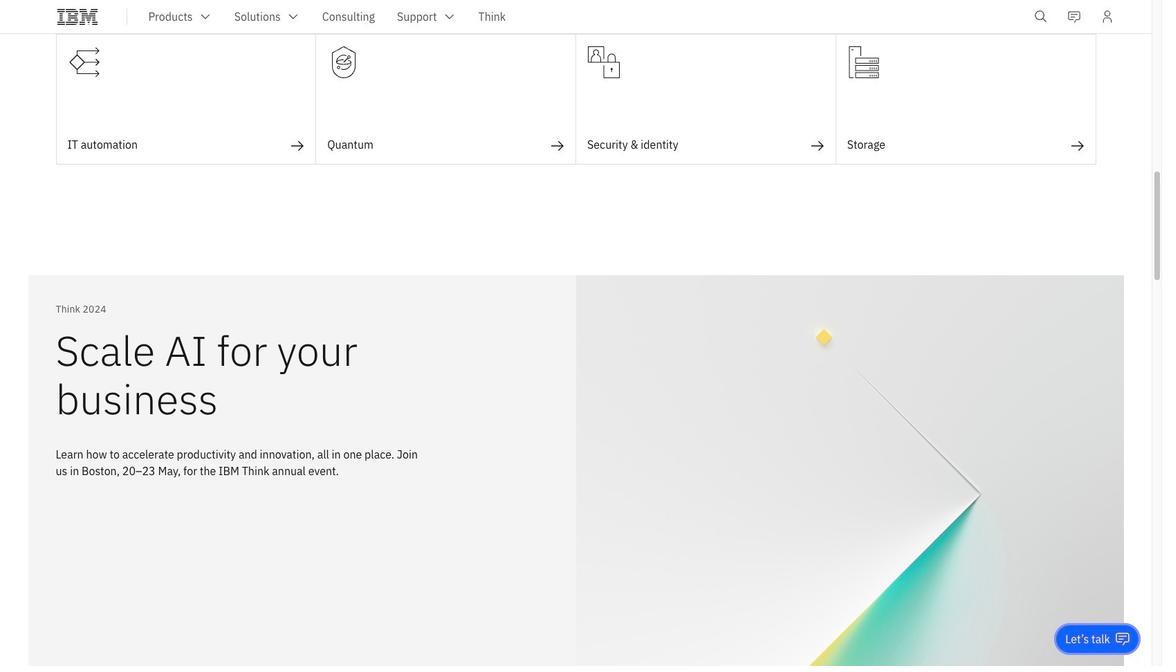 Task type: vqa. For each thing, say whether or not it's contained in the screenshot.
Scroll to Top icon
no



Task type: locate. For each thing, give the bounding box(es) containing it.
let's talk element
[[1066, 632, 1110, 647]]



